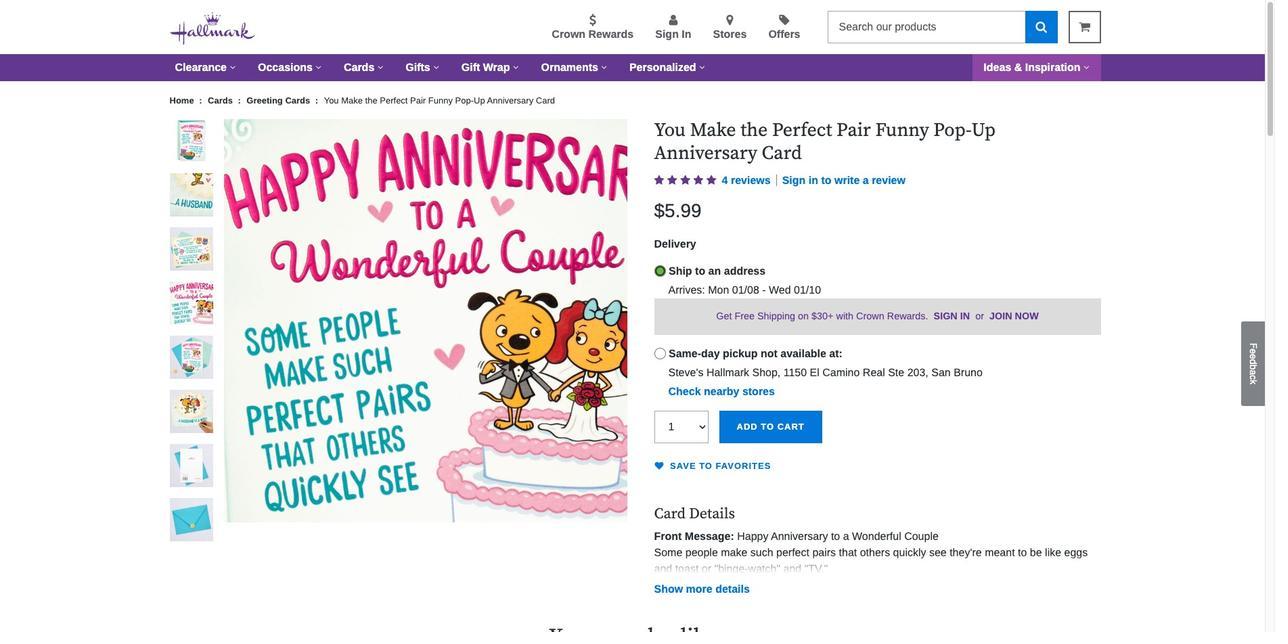 Task type: locate. For each thing, give the bounding box(es) containing it.
shop,
[[753, 367, 781, 378]]

cards down clearance link
[[208, 95, 233, 106]]

up down ideas
[[972, 118, 996, 142]]

you right greeting cards link
[[324, 95, 339, 106]]

0 vertical spatial cards link
[[333, 54, 395, 81]]

1 vertical spatial pair
[[837, 118, 871, 142]]

0 horizontal spatial in
[[682, 28, 692, 40]]

eggs
[[1065, 547, 1088, 559]]

1 vertical spatial perfect
[[772, 118, 832, 142]]

1 horizontal spatial you make the perfect pair funny pop-up anniversary card
[[654, 118, 996, 165]]

1 vertical spatial a
[[1249, 370, 1259, 375]]

funny down "gifts" link
[[428, 95, 453, 106]]

with
[[837, 311, 854, 322]]

1 vertical spatial or
[[702, 563, 712, 575]]

steve's hallmark shop, 1150 el camino real ste 203, san bruno
[[669, 367, 983, 378]]

2 horizontal spatial a
[[1249, 370, 1259, 375]]

to right save
[[700, 461, 713, 471]]

now
[[1015, 311, 1039, 322]]

card
[[536, 95, 555, 106], [762, 141, 802, 165], [654, 505, 686, 523]]

in for sign in
[[682, 28, 692, 40]]

0 horizontal spatial pop-
[[455, 95, 474, 106]]

check nearby stores
[[669, 386, 775, 397]]

1 vertical spatial you
[[654, 118, 686, 142]]

reviews
[[731, 175, 771, 186]]

1 horizontal spatial funny
[[876, 118, 930, 142]]

not
[[761, 348, 778, 359]]

0 horizontal spatial crown
[[552, 28, 586, 40]]

favorites
[[716, 461, 771, 471]]

1 vertical spatial sign
[[782, 175, 806, 186]]

a for f e e d b a c k
[[1249, 370, 1259, 375]]

1 horizontal spatial the
[[741, 118, 768, 142]]

search image
[[1036, 21, 1047, 33]]

e up d
[[1249, 349, 1259, 354]]

0 vertical spatial a
[[863, 175, 869, 186]]

2 vertical spatial card
[[654, 505, 686, 523]]

and down perfect at the right bottom
[[784, 563, 802, 575]]

you down personalized link on the top of page
[[654, 118, 686, 142]]

1 vertical spatial funny
[[876, 118, 930, 142]]

the inside you make the perfect pair funny pop-up anniversary card region
[[741, 118, 768, 142]]

pair
[[410, 95, 426, 106], [837, 118, 871, 142]]

none search field inside banner
[[828, 11, 1058, 43]]

2 and from the left
[[784, 563, 802, 575]]

sign in link up personalized link on the top of page
[[656, 14, 692, 43]]

cards link down clearance link
[[208, 95, 235, 106]]

0 horizontal spatial sign
[[656, 28, 679, 40]]

0 vertical spatial perfect
[[380, 95, 408, 106]]

1 vertical spatial crown
[[857, 311, 885, 322]]

card details
[[654, 505, 735, 523]]

occasions
[[258, 62, 313, 73]]

el
[[810, 367, 820, 378]]

gifts link
[[395, 54, 451, 81]]

clearance
[[175, 62, 227, 73]]

menu containing crown rewards
[[277, 12, 817, 43]]

1 horizontal spatial sign in link
[[934, 311, 970, 322]]

cards left gifts
[[344, 62, 375, 73]]

people
[[686, 547, 718, 559]]

such
[[751, 547, 774, 559]]

1 horizontal spatial up
[[972, 118, 996, 142]]

a inside front message: happy anniversary to a wonderful couple some people make such perfect pairs that others quickly see they're meant to be like eggs and toast or "binge-watch" and "tv."
[[843, 531, 849, 542]]

0 horizontal spatial anniversary
[[487, 95, 534, 106]]

1 vertical spatial make
[[690, 118, 736, 142]]

and
[[654, 563, 672, 575], [784, 563, 802, 575]]

perfect up sign in to write a review
[[772, 118, 832, 142]]

0 horizontal spatial sign in link
[[656, 14, 692, 43]]

pair down "gifts" link
[[410, 95, 426, 106]]

to left an
[[695, 266, 706, 277]]

1 icon image from the left
[[654, 175, 664, 186]]

e up b
[[1249, 354, 1259, 360]]

a inside f e e d b a c k button
[[1249, 370, 1259, 375]]

hallmark link
[[170, 11, 266, 48]]

1 horizontal spatial anniversary
[[654, 141, 758, 165]]

crown right with
[[857, 311, 885, 322]]

None search field
[[828, 11, 1058, 43]]

perfect down gifts
[[380, 95, 408, 106]]

cards link inside banner
[[333, 54, 395, 81]]

get free shipping on $30+ with crown rewards. sign in or join now
[[716, 311, 1039, 322]]

0 vertical spatial in
[[682, 28, 692, 40]]

1 vertical spatial in
[[809, 175, 819, 186]]

day
[[701, 348, 720, 359]]

more
[[686, 584, 713, 595]]

meant
[[985, 547, 1015, 559]]

show more details button
[[654, 584, 750, 596]]

f e e d b a c k
[[1249, 343, 1259, 385]]

2 horizontal spatial in
[[961, 311, 970, 322]]

cards link left gifts
[[333, 54, 395, 81]]

menu bar inside banner
[[164, 54, 1101, 81]]

menu bar
[[164, 54, 1101, 81]]

gift wrap
[[462, 62, 510, 73]]

anniversary inside front message: happy anniversary to a wonderful couple some people make such perfect pairs that others quickly see they're meant to be like eggs and toast or "binge-watch" and "tv."
[[771, 531, 828, 542]]

crown rewards link
[[552, 14, 634, 43]]

up down gift wrap
[[474, 95, 485, 106]]

sign in link right rewards.
[[934, 311, 970, 322]]

a for front message: happy anniversary to a wonderful couple some people make such perfect pairs that others quickly see they're meant to be like eggs and toast or "binge-watch" and "tv."
[[843, 531, 849, 542]]

crown rewards
[[552, 28, 634, 40]]

menu bar containing clearance
[[164, 54, 1101, 81]]

sign in link for offers link
[[656, 14, 692, 43]]

san
[[932, 367, 951, 378]]

ornaments
[[541, 62, 598, 73]]

2 vertical spatial anniversary
[[771, 531, 828, 542]]

a
[[863, 175, 869, 186], [1249, 370, 1259, 375], [843, 531, 849, 542]]

offers
[[769, 28, 801, 40]]

0 horizontal spatial you
[[324, 95, 339, 106]]

2 vertical spatial sign
[[934, 311, 958, 322]]

sign in
[[656, 28, 692, 40]]

f
[[1249, 343, 1259, 349]]

pop-
[[455, 95, 474, 106], [934, 118, 972, 142]]

cards right greeting
[[285, 95, 310, 106]]

0 horizontal spatial or
[[702, 563, 712, 575]]

sign right reviews
[[782, 175, 806, 186]]

sign
[[656, 28, 679, 40], [782, 175, 806, 186], [934, 311, 958, 322]]

cards
[[344, 62, 375, 73], [208, 95, 233, 106], [285, 95, 310, 106]]

2 vertical spatial a
[[843, 531, 849, 542]]

in up personalized link on the top of page
[[682, 28, 692, 40]]

bruno
[[954, 367, 983, 378]]

banner
[[0, 0, 1265, 81]]

Search our products search field
[[828, 11, 1025, 43]]

0 horizontal spatial you make the perfect pair funny pop-up anniversary card
[[324, 95, 555, 106]]

save
[[670, 461, 696, 471]]

add to cart
[[737, 422, 805, 432]]

make
[[341, 95, 363, 106], [690, 118, 736, 142]]

to left write
[[822, 175, 832, 186]]

pop- inside you make the perfect pair funny pop-up anniversary card
[[934, 118, 972, 142]]

greeting
[[247, 95, 283, 106]]

clearance link
[[164, 54, 247, 81]]

1 horizontal spatial perfect
[[772, 118, 832, 142]]

anniversary up 4
[[654, 141, 758, 165]]

1 vertical spatial sign in link
[[934, 311, 970, 322]]

"tv."
[[805, 563, 828, 575]]

up
[[474, 95, 485, 106], [972, 118, 996, 142]]

None radio
[[654, 266, 666, 277], [654, 348, 666, 359], [654, 266, 666, 277], [654, 348, 666, 359]]

0 vertical spatial sign
[[656, 28, 679, 40]]

0 vertical spatial crown
[[552, 28, 586, 40]]

1 horizontal spatial a
[[863, 175, 869, 186]]

gift
[[462, 62, 480, 73]]

0 horizontal spatial cards
[[208, 95, 233, 106]]

1 horizontal spatial and
[[784, 563, 802, 575]]

0 vertical spatial funny
[[428, 95, 453, 106]]

join now link
[[990, 311, 1039, 322]]

rewards.
[[887, 311, 929, 322]]

card down ornaments at left
[[536, 95, 555, 106]]

or left the join
[[976, 311, 984, 322]]

menu
[[277, 12, 817, 43]]

1 vertical spatial anniversary
[[654, 141, 758, 165]]

cards inside banner
[[344, 62, 375, 73]]

icon image
[[654, 175, 664, 186], [667, 175, 678, 186], [681, 175, 691, 186], [694, 175, 704, 186], [707, 175, 717, 186]]

anniversary up perfect at the right bottom
[[771, 531, 828, 542]]

k
[[1249, 380, 1259, 385]]

get
[[716, 311, 732, 322]]

offers link
[[769, 14, 801, 43]]

1 vertical spatial cards link
[[208, 95, 235, 106]]

sign up personalized at top
[[656, 28, 679, 40]]

add to cart button
[[719, 411, 823, 443]]

2 horizontal spatial cards
[[344, 62, 375, 73]]

a up k
[[1249, 370, 1259, 375]]

0 horizontal spatial make
[[341, 95, 363, 106]]

0 vertical spatial pop-
[[455, 95, 474, 106]]

check
[[669, 386, 701, 397]]

2 e from the top
[[1249, 354, 1259, 360]]

card up 4 reviews link
[[762, 141, 802, 165]]

1 vertical spatial up
[[972, 118, 996, 142]]

pickup
[[723, 348, 758, 359]]

a up that
[[843, 531, 849, 542]]

details
[[716, 584, 750, 595]]

0 vertical spatial sign in link
[[656, 14, 692, 43]]

1 vertical spatial you make the perfect pair funny pop-up anniversary card
[[654, 118, 996, 165]]

2 icon image from the left
[[667, 175, 678, 186]]

2 horizontal spatial anniversary
[[771, 531, 828, 542]]

0 horizontal spatial a
[[843, 531, 849, 542]]

1 horizontal spatial pop-
[[934, 118, 972, 142]]

banner containing crown rewards
[[0, 0, 1265, 81]]

you make the perfect pair funny pop-up anniversary card down "gifts" link
[[324, 95, 555, 106]]

pair up write
[[837, 118, 871, 142]]

show more details
[[654, 584, 750, 595]]

0 horizontal spatial card
[[536, 95, 555, 106]]

you
[[324, 95, 339, 106], [654, 118, 686, 142]]

sign inside 'menu'
[[656, 28, 679, 40]]

write
[[835, 175, 860, 186]]

4 icon image from the left
[[694, 175, 704, 186]]

you make the perfect pair funny pop-up anniversary card up sign in to write a review
[[654, 118, 996, 165]]

1 horizontal spatial you
[[654, 118, 686, 142]]

the
[[365, 95, 378, 106], [741, 118, 768, 142]]

at:
[[830, 348, 843, 359]]

sign right rewards.
[[934, 311, 958, 322]]

anniversary
[[487, 95, 534, 106], [654, 141, 758, 165], [771, 531, 828, 542]]

0 horizontal spatial up
[[474, 95, 485, 106]]

1 horizontal spatial sign
[[782, 175, 806, 186]]

to up the pairs
[[831, 531, 840, 542]]

0 horizontal spatial pair
[[410, 95, 426, 106]]

you make the perfect pair funny pop-up anniversary card image
[[170, 119, 213, 163], [224, 119, 627, 523], [170, 173, 213, 217], [170, 228, 213, 271], [170, 282, 213, 325], [170, 336, 213, 379], [170, 390, 213, 433], [170, 444, 213, 488], [170, 498, 213, 542]]

1 vertical spatial the
[[741, 118, 768, 142]]

1 horizontal spatial crown
[[857, 311, 885, 322]]

2 horizontal spatial card
[[762, 141, 802, 165]]

0 vertical spatial up
[[474, 95, 485, 106]]

f e e d b a c k button
[[1242, 322, 1265, 406]]

1 vertical spatial card
[[762, 141, 802, 165]]

crown up ornaments at left
[[552, 28, 586, 40]]

1 horizontal spatial card
[[654, 505, 686, 523]]

funny up review
[[876, 118, 930, 142]]

review
[[872, 175, 906, 186]]

and down some
[[654, 563, 672, 575]]

1 vertical spatial pop-
[[934, 118, 972, 142]]

to
[[822, 175, 832, 186], [695, 266, 706, 277], [700, 461, 713, 471], [831, 531, 840, 542], [1018, 547, 1027, 559]]

0 horizontal spatial and
[[654, 563, 672, 575]]

4 reviews link
[[722, 173, 782, 189]]

0 horizontal spatial perfect
[[380, 95, 408, 106]]

0 horizontal spatial the
[[365, 95, 378, 106]]

in inside 'menu'
[[682, 28, 692, 40]]

1 horizontal spatial pair
[[837, 118, 871, 142]]

a right write
[[863, 175, 869, 186]]

sign for sign in
[[656, 28, 679, 40]]

1 horizontal spatial in
[[809, 175, 819, 186]]

heart image
[[654, 462, 667, 470]]

card up front
[[654, 505, 686, 523]]

0 vertical spatial or
[[976, 311, 984, 322]]

ideas
[[984, 62, 1012, 73]]

in left write
[[809, 175, 819, 186]]

1 horizontal spatial make
[[690, 118, 736, 142]]

wonderful
[[852, 531, 902, 542]]

stores
[[713, 28, 747, 40]]

1 horizontal spatial cards link
[[333, 54, 395, 81]]

anniversary down wrap
[[487, 95, 534, 106]]

or down people
[[702, 563, 712, 575]]

in left the join
[[961, 311, 970, 322]]

hallmark image
[[170, 12, 255, 45]]



Task type: describe. For each thing, give the bounding box(es) containing it.
that
[[839, 547, 857, 559]]

ship to an address
[[669, 266, 766, 277]]

save to favorites
[[667, 461, 771, 471]]

see
[[930, 547, 947, 559]]

&
[[1015, 62, 1023, 73]]

to
[[761, 422, 775, 432]]

you inside you make the perfect pair funny pop-up anniversary card
[[654, 118, 686, 142]]

shopping cart image
[[1079, 21, 1091, 33]]

pairs
[[813, 547, 836, 559]]

home link
[[170, 95, 197, 106]]

quickly
[[893, 547, 927, 559]]

crown inside you make the perfect pair funny pop-up anniversary card region
[[857, 311, 885, 322]]

some
[[654, 547, 683, 559]]

d
[[1249, 360, 1259, 365]]

1150
[[784, 367, 807, 378]]

an
[[709, 266, 721, 277]]

anniversary inside you make the perfect pair funny pop-up anniversary card
[[654, 141, 758, 165]]

card inside you make the perfect pair funny pop-up anniversary card
[[762, 141, 802, 165]]

like
[[1045, 547, 1062, 559]]

make inside you make the perfect pair funny pop-up anniversary card
[[690, 118, 736, 142]]

sign in to write a review
[[782, 175, 906, 186]]

0 vertical spatial you
[[324, 95, 339, 106]]

5 icon image from the left
[[707, 175, 717, 186]]

4
[[722, 175, 728, 186]]

sign in to write a review link
[[782, 175, 906, 186]]

0 vertical spatial anniversary
[[487, 95, 534, 106]]

front
[[654, 531, 682, 542]]

you make the perfect pair funny pop-up anniversary card inside region
[[654, 118, 996, 165]]

1 horizontal spatial or
[[976, 311, 984, 322]]

gifts
[[406, 62, 430, 73]]

1 e from the top
[[1249, 349, 1259, 354]]

01/10
[[794, 285, 821, 296]]

$5.99
[[654, 201, 702, 222]]

wrap
[[483, 62, 510, 73]]

1 and from the left
[[654, 563, 672, 575]]

address
[[724, 266, 766, 277]]

"binge-
[[715, 563, 749, 575]]

personalized link
[[619, 54, 717, 81]]

nearby
[[704, 386, 740, 397]]

to inside 'link'
[[700, 461, 713, 471]]

they're
[[950, 547, 982, 559]]

4 reviews
[[722, 175, 771, 186]]

on
[[798, 311, 809, 322]]

couple
[[905, 531, 939, 542]]

funny inside you make the perfect pair funny pop-up anniversary card
[[876, 118, 930, 142]]

0 vertical spatial you make the perfect pair funny pop-up anniversary card
[[324, 95, 555, 106]]

01/08
[[732, 285, 760, 296]]

make
[[721, 547, 748, 559]]

perfect inside you make the perfect pair funny pop-up anniversary card
[[772, 118, 832, 142]]

in for sign in to write a review
[[809, 175, 819, 186]]

hallmark
[[707, 367, 750, 378]]

sign in link for the join now link
[[934, 311, 970, 322]]

arrives:
[[669, 285, 705, 296]]

perfect
[[777, 547, 810, 559]]

same-
[[669, 348, 701, 359]]

0 vertical spatial pair
[[410, 95, 426, 106]]

you make the perfect pair funny pop-up anniversary card region
[[164, 118, 1101, 632]]

crown inside banner
[[552, 28, 586, 40]]

ste
[[888, 367, 905, 378]]

stores link
[[713, 14, 747, 43]]

0 horizontal spatial cards link
[[208, 95, 235, 106]]

save to favorites link
[[654, 457, 771, 479]]

2 horizontal spatial sign
[[934, 311, 958, 322]]

ideas & inspiration link
[[973, 54, 1101, 81]]

1 horizontal spatial cards
[[285, 95, 310, 106]]

to left be
[[1018, 547, 1027, 559]]

front message: happy anniversary to a wonderful couple some people make such perfect pairs that others quickly see they're meant to be like eggs and toast or "binge-watch" and "tv."
[[654, 531, 1088, 575]]

0 vertical spatial make
[[341, 95, 363, 106]]

happy
[[737, 531, 769, 542]]

same-day pickup not available at:
[[669, 348, 843, 359]]

c
[[1249, 375, 1259, 380]]

ornaments link
[[530, 54, 619, 81]]

up inside you make the perfect pair funny pop-up anniversary card
[[972, 118, 996, 142]]

pair inside you make the perfect pair funny pop-up anniversary card
[[837, 118, 871, 142]]

sign for sign in to write a review
[[782, 175, 806, 186]]

0 horizontal spatial funny
[[428, 95, 453, 106]]

ship
[[669, 266, 692, 277]]

2 vertical spatial in
[[961, 311, 970, 322]]

or inside front message: happy anniversary to a wonderful couple some people make such perfect pairs that others quickly see they're meant to be like eggs and toast or "binge-watch" and "tv."
[[702, 563, 712, 575]]

toast
[[675, 563, 699, 575]]

be
[[1030, 547, 1042, 559]]

0 vertical spatial the
[[365, 95, 378, 106]]

mon
[[708, 285, 729, 296]]

add
[[737, 422, 758, 432]]

b
[[1249, 365, 1259, 370]]

greeting cards link
[[247, 95, 313, 106]]

shipping
[[758, 311, 796, 322]]

ideas & inspiration
[[984, 62, 1081, 73]]

watch"
[[749, 563, 781, 575]]

gift wrap link
[[451, 54, 530, 81]]

wed
[[769, 285, 791, 296]]

stores
[[743, 386, 775, 397]]

available
[[781, 348, 827, 359]]

details
[[689, 505, 735, 523]]

3 icon image from the left
[[681, 175, 691, 186]]

cart
[[778, 422, 805, 432]]

occasions link
[[247, 54, 333, 81]]

inspiration
[[1026, 62, 1081, 73]]

show
[[654, 584, 683, 595]]

menu inside banner
[[277, 12, 817, 43]]

0 vertical spatial card
[[536, 95, 555, 106]]



Task type: vqa. For each thing, say whether or not it's contained in the screenshot.
topmost OR
yes



